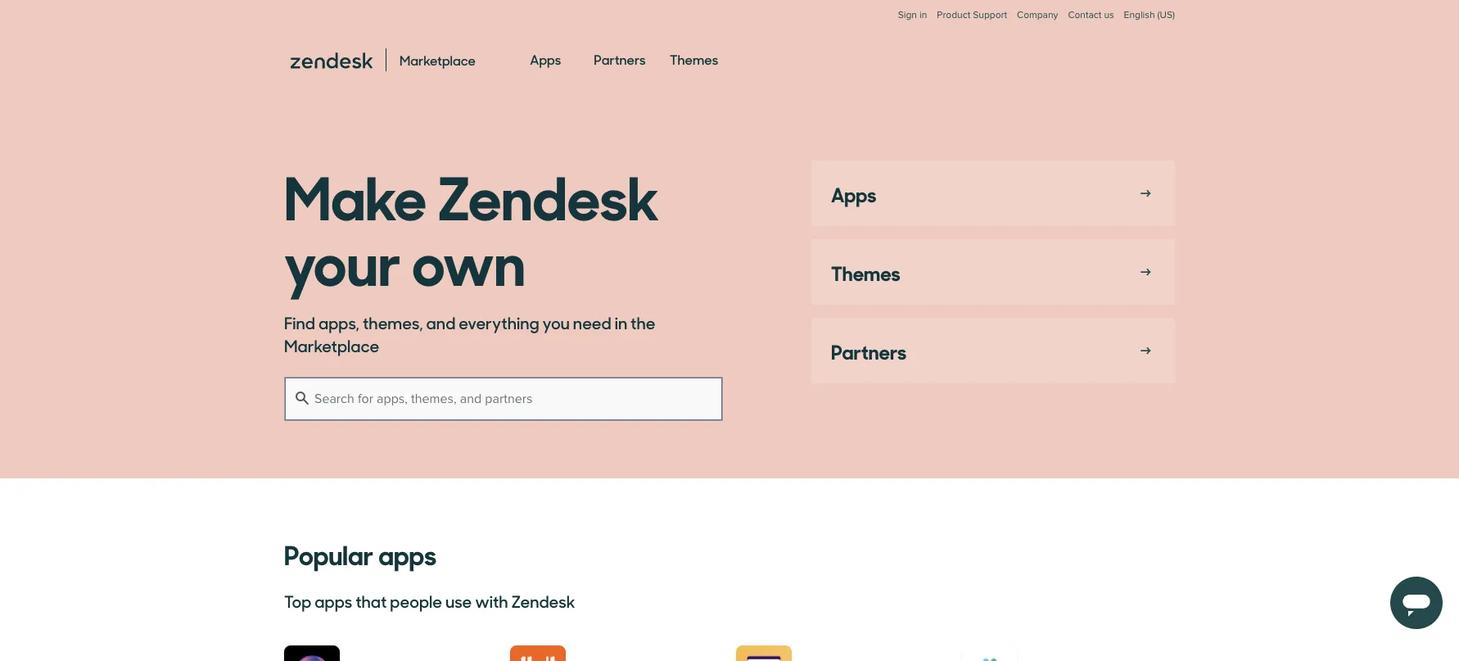 Task type: locate. For each thing, give the bounding box(es) containing it.
the
[[631, 310, 656, 334]]

themes
[[670, 50, 719, 68], [831, 257, 901, 287]]

partners link
[[594, 36, 646, 84], [812, 318, 1175, 383]]

1 vertical spatial arrow small right image
[[1136, 262, 1156, 282]]

0 horizontal spatial apps
[[315, 589, 352, 613]]

arrow small right image inside apps link
[[1136, 183, 1156, 203]]

sign in
[[898, 9, 928, 21]]

0 vertical spatial apps
[[379, 534, 437, 573]]

top apps that people use with zendesk
[[284, 589, 575, 613]]

None search field
[[284, 377, 723, 421]]

0 vertical spatial themes link
[[670, 36, 719, 84]]

1 horizontal spatial themes
[[831, 257, 901, 287]]

in left the
[[615, 310, 628, 334]]

1 vertical spatial themes
[[831, 257, 901, 287]]

you
[[543, 310, 570, 334]]

partners
[[594, 50, 646, 68], [831, 336, 907, 365]]

themes link
[[670, 36, 719, 84], [812, 239, 1175, 305]]

that
[[356, 589, 387, 613]]

apps for top
[[315, 589, 352, 613]]

1 horizontal spatial apps link
[[812, 161, 1175, 226]]

1 vertical spatial apps
[[315, 589, 352, 613]]

own
[[412, 215, 526, 302]]

in
[[920, 9, 928, 21], [615, 310, 628, 334]]

0 vertical spatial arrow small right image
[[1136, 183, 1156, 203]]

0 horizontal spatial themes
[[670, 50, 719, 68]]

1 horizontal spatial apps
[[379, 534, 437, 573]]

apps right top
[[315, 589, 352, 613]]

arrow small right image for apps
[[1136, 183, 1156, 203]]

2 arrow small right image from the top
[[1136, 262, 1156, 282]]

arrow small right image inside themes link
[[1136, 262, 1156, 282]]

contact
[[1068, 9, 1102, 21]]

0 horizontal spatial themes link
[[670, 36, 719, 84]]

1 vertical spatial partners link
[[812, 318, 1175, 383]]

1 arrow small right image from the top
[[1136, 183, 1156, 203]]

popular
[[284, 534, 374, 573]]

0 vertical spatial themes
[[670, 50, 719, 68]]

1 horizontal spatial partners link
[[812, 318, 1175, 383]]

0 vertical spatial zendesk
[[438, 150, 660, 237]]

english
[[1124, 9, 1155, 21]]

arrow small right image
[[1136, 183, 1156, 203], [1136, 262, 1156, 282], [1136, 341, 1156, 360]]

0 vertical spatial in
[[920, 9, 928, 21]]

global-navigation-secondary element
[[284, 0, 1175, 38]]

need
[[573, 310, 612, 334]]

1 horizontal spatial themes link
[[812, 239, 1175, 305]]

popular apps
[[284, 534, 437, 573]]

0 vertical spatial partners link
[[594, 36, 646, 84]]

1 horizontal spatial in
[[920, 9, 928, 21]]

zendesk
[[438, 150, 660, 237], [512, 589, 575, 613]]

0 horizontal spatial in
[[615, 310, 628, 334]]

people
[[390, 589, 442, 613]]

zendesk inside make zendesk your own find apps, themes, and everything you need in the marketplace
[[438, 150, 660, 237]]

0 horizontal spatial partners link
[[594, 36, 646, 84]]

top
[[284, 589, 312, 613]]

2 vertical spatial arrow small right image
[[1136, 341, 1156, 360]]

arrow small right image inside 'partners' link
[[1136, 341, 1156, 360]]

0 horizontal spatial partners
[[594, 50, 646, 68]]

3 arrow small right image from the top
[[1136, 341, 1156, 360]]

1 horizontal spatial apps
[[831, 179, 877, 208]]

make zendesk your own find apps, themes, and everything you need in the marketplace
[[284, 150, 660, 357]]

in right 'sign'
[[920, 9, 928, 21]]

None field
[[284, 377, 723, 421]]

1 vertical spatial in
[[615, 310, 628, 334]]

arrow small right image for partners
[[1136, 341, 1156, 360]]

in inside global-navigation-secondary element
[[920, 9, 928, 21]]

0 vertical spatial apps link
[[530, 36, 561, 84]]

apps up people
[[379, 534, 437, 573]]

apps
[[530, 50, 561, 68], [831, 179, 877, 208]]

apps
[[379, 534, 437, 573], [315, 589, 352, 613]]

0 vertical spatial apps
[[530, 50, 561, 68]]

company link
[[1017, 9, 1059, 38]]

1 vertical spatial partners
[[831, 336, 907, 365]]

use
[[446, 589, 472, 613]]

1 vertical spatial apps
[[831, 179, 877, 208]]

0 vertical spatial partners
[[594, 50, 646, 68]]

apps link
[[530, 36, 561, 84], [812, 161, 1175, 226]]



Task type: describe. For each thing, give the bounding box(es) containing it.
in inside make zendesk your own find apps, themes, and everything you need in the marketplace
[[615, 310, 628, 334]]

english (us)
[[1124, 9, 1175, 21]]

1 vertical spatial themes link
[[812, 239, 1175, 305]]

everything
[[459, 310, 539, 334]]

Search for apps, themes, and partners search field
[[285, 378, 722, 420]]

us
[[1104, 9, 1114, 21]]

english (us) link
[[1124, 9, 1175, 38]]

partners link for bottommost themes link
[[812, 318, 1175, 383]]

apps,
[[319, 310, 360, 334]]

apps for popular
[[379, 534, 437, 573]]

with
[[475, 589, 508, 613]]

product
[[937, 9, 971, 21]]

sign in link
[[898, 9, 928, 21]]

zendesk image
[[291, 53, 373, 69]]

0 horizontal spatial apps link
[[530, 36, 561, 84]]

support
[[973, 9, 1008, 21]]

product support
[[937, 9, 1008, 21]]

sign
[[898, 9, 917, 21]]

0 horizontal spatial apps
[[530, 50, 561, 68]]

contact us
[[1068, 9, 1114, 21]]

contact us link
[[1068, 9, 1114, 21]]

arrow small right image for themes
[[1136, 262, 1156, 282]]

1 horizontal spatial partners
[[831, 336, 907, 365]]

1 vertical spatial zendesk
[[512, 589, 575, 613]]

themes,
[[363, 310, 423, 334]]

and
[[426, 310, 456, 334]]

partners link for leftmost apps link
[[594, 36, 646, 84]]

product support link
[[937, 9, 1008, 21]]

find
[[284, 310, 315, 334]]

marketplace
[[284, 333, 380, 357]]

1 vertical spatial apps link
[[812, 161, 1175, 226]]

(us)
[[1158, 9, 1175, 21]]

company
[[1017, 9, 1059, 21]]

make
[[284, 150, 427, 237]]

your
[[284, 215, 401, 302]]



Task type: vqa. For each thing, say whether or not it's contained in the screenshot.
topmost arrow small right icon
yes



